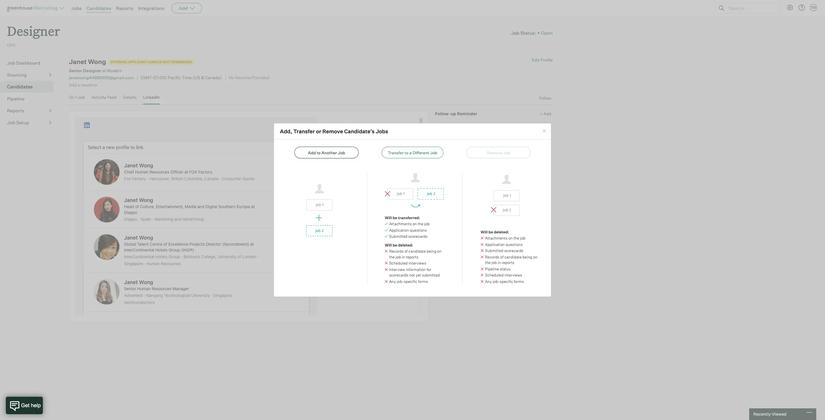 Task type: vqa. For each thing, say whether or not it's contained in the screenshot.
bottom over
no



Task type: describe. For each thing, give the bounding box(es) containing it.
0 vertical spatial transfer
[[293, 128, 315, 135]]

pipeline for pipeline
[[7, 96, 25, 102]]

2 vertical spatial will
[[385, 243, 392, 248]]

recently
[[754, 412, 771, 417]]

1 vertical spatial be
[[489, 230, 493, 235]]

submitted
[[422, 273, 440, 278]]

0 vertical spatial reports
[[116, 5, 133, 11]]

status
[[500, 267, 511, 272]]

1 horizontal spatial candidates link
[[86, 5, 111, 11]]

sourcing
[[7, 72, 27, 78]]

0 vertical spatial a
[[78, 82, 80, 87]]

edit
[[532, 58, 540, 62]]

0 horizontal spatial interviews
[[409, 261, 426, 266]]

0 vertical spatial designer
[[7, 22, 60, 39]]

details link
[[123, 95, 137, 103]]

no
[[229, 75, 234, 81]]

2 horizontal spatial to
[[476, 262, 480, 267]]

on
[[69, 95, 74, 100]]

interview information for scorecards not yet submitted
[[389, 268, 440, 278]]

follow-up reminder
[[435, 111, 478, 116]]

(us
[[193, 75, 200, 81]]

1 horizontal spatial candidates
[[86, 5, 111, 11]]

email janet
[[447, 210, 467, 215]]

1 vertical spatial will be deleted:
[[385, 243, 413, 248]]

add to another job button
[[295, 147, 359, 159]]

dashboard
[[16, 60, 40, 66]]

merge
[[437, 245, 449, 250]]

1
[[75, 95, 77, 100]]

configure image
[[787, 4, 794, 11]]

edit profile
[[532, 58, 553, 62]]

1 horizontal spatial transfer
[[388, 150, 404, 155]]

@mentions link
[[533, 129, 551, 134]]

integrations link
[[138, 5, 165, 11]]

scorecards inside interview information for scorecards not yet submitted
[[389, 273, 409, 278]]

follow-
[[435, 111, 451, 116]]

0 vertical spatial scheduled interviews
[[389, 261, 426, 266]]

application questions for transferred:
[[389, 228, 427, 233]]

1 horizontal spatial candidate
[[458, 245, 477, 250]]

x image for any
[[385, 280, 388, 283]]

0 horizontal spatial records of candidate being on the job in reports
[[389, 249, 442, 260]]

pipeline status
[[485, 267, 511, 272]]

job up sourcing
[[7, 60, 15, 66]]

1 specific from the left
[[404, 280, 417, 284]]

yet
[[416, 273, 421, 278]]

integrations
[[138, 5, 165, 11]]

provided
[[252, 75, 269, 81]]

questions for deleted:
[[506, 243, 523, 247]]

merge this candidate
[[437, 245, 477, 250]]

1 horizontal spatial of
[[500, 255, 504, 260]]

on 1 job link
[[69, 95, 85, 103]]

submitted for transferred:
[[389, 235, 408, 239]]

jobs link
[[71, 5, 82, 11]]

+ add link
[[540, 111, 551, 117]]

1 vertical spatial scheduled interviews
[[485, 273, 522, 278]]

tags
[[458, 179, 468, 184]]

job status:
[[511, 30, 536, 36]]

add, inside add, transfer or remove candidate's jobs
[[447, 276, 455, 281]]

2 vertical spatial be
[[393, 243, 397, 248]]

add for add a headline
[[69, 82, 77, 87]]

close image
[[542, 129, 547, 133]]

to for transfer
[[405, 150, 409, 155]]

attachments on the job for will be transferred:
[[389, 222, 430, 227]]

0 vertical spatial janet
[[69, 58, 87, 66]]

1 forms from the left
[[418, 280, 428, 284]]

...
[[481, 262, 484, 267]]

td button
[[810, 4, 817, 11]]

internal applicant (amelia wattenberger)
[[111, 60, 192, 64]]

1 vertical spatial in
[[498, 261, 501, 265]]

0 vertical spatial be
[[393, 216, 397, 220]]

details
[[123, 95, 137, 100]]

1 horizontal spatial scheduled
[[485, 273, 504, 278]]

(50)
[[7, 43, 15, 48]]

jobs inside dialog
[[376, 128, 388, 135]]

job dashboard
[[7, 60, 40, 66]]

email the team button
[[435, 221, 501, 231]]

0 horizontal spatial jobs
[[71, 5, 82, 11]]

1 vertical spatial will
[[481, 230, 488, 235]]

job right "different"
[[430, 150, 437, 155]]

not
[[409, 273, 415, 278]]

add a headline
[[69, 82, 97, 87]]

1 horizontal spatial being
[[523, 255, 532, 260]]

wong
[[88, 58, 106, 66]]

modern
[[107, 68, 122, 74]]

07:00)
[[153, 75, 167, 81]]

1 horizontal spatial records of candidate being on the job in reports
[[485, 255, 538, 265]]

2 horizontal spatial candidate
[[505, 255, 522, 260]]

add for add
[[179, 5, 188, 11]]

janet inside button
[[457, 210, 467, 215]]

+ add
[[540, 111, 551, 116]]

or inside add, transfer or remove candidate's jobs
[[472, 276, 475, 281]]

do
[[442, 236, 447, 240]]

candidate tags
[[435, 179, 468, 184]]

0 vertical spatial of
[[405, 249, 408, 254]]

scorecards for will be transferred:
[[408, 235, 428, 239]]

add for add to another job
[[308, 150, 316, 155]]

add for add as prospect to ...
[[447, 262, 454, 267]]

0 horizontal spatial deleted:
[[398, 243, 413, 248]]

td
[[811, 6, 816, 10]]

add, transfer or remove candidate's jobs button
[[435, 274, 501, 290]]

add, transfer or remove candidate's jobs dialog
[[274, 123, 551, 298]]

interview
[[389, 268, 405, 272]]

1 vertical spatial designer
[[83, 68, 101, 74]]

janet wong
[[69, 58, 106, 66]]

resume
[[235, 75, 251, 81]]

internal
[[111, 60, 128, 64]]

job left setup
[[7, 120, 15, 126]]

prospect
[[460, 262, 476, 267]]

wattenberger)
[[163, 60, 192, 64]]

senior designer at modern
[[69, 68, 122, 74]]

candidate
[[435, 179, 457, 184]]

for
[[427, 268, 431, 272]]

linkedin
[[143, 95, 160, 100]]

(gmt-07:00) pacific time (us & canada)
[[141, 75, 222, 81]]

0 horizontal spatial being
[[427, 249, 437, 254]]

team
[[464, 224, 474, 229]]

viewed
[[772, 412, 787, 417]]

2 horizontal spatial transfer
[[456, 276, 471, 281]]

time
[[182, 75, 192, 81]]

x image for records
[[385, 250, 388, 253]]

at
[[102, 68, 106, 74]]

1 any from the left
[[389, 280, 396, 284]]

email for email janet
[[447, 210, 457, 215]]

2 any from the left
[[485, 280, 492, 284]]

submitted scorecards for deleted:
[[485, 249, 524, 254]]

headline
[[81, 82, 97, 87]]

application for transferred:
[[389, 228, 409, 233]]

transfer to a different job
[[388, 150, 437, 155]]

add, transfer or remove candidate's jobs inside dialog
[[280, 128, 388, 135]]

add as prospect to ... button
[[435, 258, 501, 270]]

pacific
[[168, 75, 181, 81]]

application questions for deleted:
[[485, 243, 523, 247]]

0 vertical spatial will be deleted:
[[481, 230, 509, 235]]

merge this candidate link
[[437, 245, 477, 250]]

applicant
[[128, 60, 147, 64]]



Task type: locate. For each thing, give the bounding box(es) containing it.
candidates inside 'link'
[[7, 84, 33, 90]]

1 vertical spatial questions
[[506, 243, 523, 247]]

in up "pipeline status"
[[498, 261, 501, 265]]

job setup link
[[7, 119, 51, 126]]

designer link
[[7, 16, 60, 41]]

1 vertical spatial interviews
[[505, 273, 522, 278]]

+
[[540, 111, 543, 116]]

scorecards for will be deleted:
[[504, 249, 524, 254]]

0 horizontal spatial a
[[78, 82, 80, 87]]

1 x image from the top
[[385, 250, 388, 253]]

specific down status on the right
[[500, 280, 513, 284]]

add as prospect to ...
[[447, 262, 484, 267]]

designer down greenhouse recruiting image
[[7, 22, 60, 39]]

0 horizontal spatial job-
[[397, 280, 404, 284]]

or down add as prospect to ... button
[[472, 276, 475, 281]]

janetwong44890933@gmail.com
[[69, 75, 134, 80]]

1 vertical spatial add, transfer or remove candidate's jobs
[[447, 276, 490, 287]]

up
[[451, 111, 456, 116]]

0 vertical spatial records
[[389, 249, 404, 254]]

2 x image from the top
[[385, 280, 388, 283]]

email right not
[[455, 236, 465, 240]]

0 vertical spatial x image
[[385, 250, 388, 253]]

None text field
[[435, 137, 537, 166]]

job right the another in the left top of the page
[[338, 150, 345, 155]]

interviews up information at the bottom of the page
[[409, 261, 426, 266]]

another
[[322, 150, 337, 155]]

or
[[316, 128, 321, 135], [472, 276, 475, 281]]

job
[[424, 222, 430, 227], [520, 236, 526, 241], [396, 255, 401, 260], [492, 261, 497, 265]]

0 vertical spatial being
[[427, 249, 437, 254]]

or inside dialog
[[316, 128, 321, 135]]

in up interview
[[402, 255, 405, 260]]

will
[[385, 216, 392, 220], [481, 230, 488, 235], [385, 243, 392, 248]]

add inside add as prospect to ... button
[[447, 262, 454, 267]]

add, transfer or remove candidate's jobs up the another in the left top of the page
[[280, 128, 388, 135]]

1 horizontal spatial in
[[498, 261, 501, 265]]

scheduled
[[389, 261, 408, 266], [485, 273, 504, 278]]

designer
[[7, 22, 60, 39], [83, 68, 101, 74]]

pipeline link
[[7, 95, 51, 102]]

attachments
[[389, 222, 412, 227], [485, 236, 508, 241]]

email up not
[[447, 224, 457, 229]]

to left "different"
[[405, 150, 409, 155]]

0 horizontal spatial submitted
[[389, 235, 408, 239]]

on
[[413, 222, 417, 227], [509, 236, 513, 241], [437, 249, 442, 254], [533, 255, 538, 260]]

submitted scorecards down transferred:
[[389, 235, 428, 239]]

add, transfer or remove candidate's jobs inside button
[[447, 276, 490, 287]]

will be transferred:
[[385, 216, 420, 220]]

job left status: in the top right of the page
[[511, 30, 520, 36]]

add, inside add, transfer or remove candidate's jobs dialog
[[280, 128, 292, 135]]

do not email
[[442, 236, 465, 240]]

1 horizontal spatial candidate's
[[447, 282, 468, 287]]

job- down interview
[[397, 280, 404, 284]]

job right "1"
[[78, 95, 85, 100]]

0 horizontal spatial submitted scorecards
[[389, 235, 428, 239]]

td button
[[809, 3, 818, 12]]

1 vertical spatial attachments
[[485, 236, 508, 241]]

0 horizontal spatial candidates link
[[7, 83, 51, 90]]

0 vertical spatial submitted scorecards
[[389, 235, 428, 239]]

0 vertical spatial application
[[389, 228, 409, 233]]

1 horizontal spatial attachments
[[485, 236, 508, 241]]

candidate up status on the right
[[505, 255, 522, 260]]

a
[[78, 82, 80, 87], [410, 150, 412, 155]]

0 horizontal spatial candidate
[[409, 249, 426, 254]]

candidates link down sourcing link
[[7, 83, 51, 90]]

1 horizontal spatial add,
[[447, 276, 455, 281]]

open
[[541, 30, 553, 36]]

transferred:
[[398, 216, 420, 220]]

any down "pipeline status"
[[485, 280, 492, 284]]

x image
[[385, 250, 388, 253], [385, 280, 388, 283]]

remove inside add, transfer or remove candidate's jobs
[[476, 276, 490, 281]]

scorecards up status on the right
[[504, 249, 524, 254]]

1 vertical spatial reports
[[502, 261, 515, 265]]

application down will be transferred:
[[389, 228, 409, 233]]

records of candidate being on the job in reports up information at the bottom of the page
[[389, 249, 442, 260]]

will down email janet button at the right of page
[[481, 230, 488, 235]]

0 horizontal spatial designer
[[7, 22, 60, 39]]

2 job- from the left
[[493, 280, 500, 284]]

follow
[[539, 96, 551, 101]]

0 vertical spatial questions
[[410, 228, 427, 233]]

scorecards down transferred:
[[408, 235, 428, 239]]

email inside email the team button
[[447, 224, 457, 229]]

1 vertical spatial application questions
[[485, 243, 523, 247]]

application questions
[[389, 228, 427, 233], [485, 243, 523, 247]]

candidate right this
[[458, 245, 477, 250]]

on 1 job
[[69, 95, 85, 100]]

submitted scorecards for transferred:
[[389, 235, 428, 239]]

0 horizontal spatial application questions
[[389, 228, 427, 233]]

add inside add to another job button
[[308, 150, 316, 155]]

application
[[389, 228, 409, 233], [485, 243, 505, 247]]

1 job- from the left
[[397, 280, 404, 284]]

attachments on the job for will be deleted:
[[485, 236, 526, 241]]

0 horizontal spatial reports
[[406, 255, 419, 260]]

profile
[[541, 58, 553, 62]]

any job-specific forms down not
[[389, 280, 428, 284]]

reports up job setup
[[7, 108, 24, 114]]

0 vertical spatial reports
[[406, 255, 419, 260]]

1 vertical spatial attachments on the job
[[485, 236, 526, 241]]

questions up status on the right
[[506, 243, 523, 247]]

will up interview
[[385, 243, 392, 248]]

email inside email janet button
[[447, 210, 457, 215]]

2 horizontal spatial jobs
[[468, 282, 477, 287]]

scorecards down interview
[[389, 273, 409, 278]]

(gmt-
[[141, 75, 153, 81]]

janet up email the team
[[457, 210, 467, 215]]

0 vertical spatial will
[[385, 216, 392, 220]]

canada)
[[205, 75, 222, 81]]

1 horizontal spatial will be deleted:
[[481, 230, 509, 235]]

remove up the another in the left top of the page
[[322, 128, 343, 135]]

job setup
[[7, 120, 29, 126]]

candidates right the jobs link
[[86, 5, 111, 11]]

linkedin link
[[143, 95, 160, 103]]

0 vertical spatial pipeline
[[7, 96, 25, 102]]

0 vertical spatial application questions
[[389, 228, 427, 233]]

candidates link
[[86, 5, 111, 11], [7, 83, 51, 90]]

information
[[406, 268, 426, 272]]

scheduled up interview
[[389, 261, 408, 266]]

no resume provided
[[229, 75, 269, 81]]

x image
[[481, 237, 484, 240], [481, 243, 484, 246], [481, 250, 484, 253], [481, 256, 484, 259], [385, 262, 388, 265], [481, 268, 484, 271], [385, 269, 388, 271], [481, 274, 484, 277], [481, 280, 484, 283]]

pipeline down sourcing
[[7, 96, 25, 102]]

0 vertical spatial reports link
[[116, 5, 133, 11]]

0 horizontal spatial specific
[[404, 280, 417, 284]]

0 horizontal spatial records
[[389, 249, 404, 254]]

specific
[[404, 280, 417, 284], [500, 280, 513, 284]]

2 vertical spatial email
[[455, 236, 465, 240]]

records up interview
[[389, 249, 404, 254]]

1 vertical spatial add,
[[447, 276, 455, 281]]

1 vertical spatial deleted:
[[398, 243, 413, 248]]

1 horizontal spatial add, transfer or remove candidate's jobs
[[447, 276, 490, 287]]

scorecards
[[408, 235, 428, 239], [504, 249, 524, 254], [389, 273, 409, 278]]

application for deleted:
[[485, 243, 505, 247]]

of
[[405, 249, 408, 254], [500, 255, 504, 260]]

2 any job-specific forms from the left
[[485, 280, 524, 284]]

1 vertical spatial or
[[472, 276, 475, 281]]

records of candidate being on the job in reports
[[389, 249, 442, 260], [485, 255, 538, 265]]

application up "pipeline status"
[[485, 243, 505, 247]]

interviews down status on the right
[[505, 273, 522, 278]]

questions down transferred:
[[410, 228, 427, 233]]

1 horizontal spatial to
[[405, 150, 409, 155]]

1 vertical spatial candidates link
[[7, 83, 51, 90]]

0 vertical spatial interviews
[[409, 261, 426, 266]]

email janet button
[[435, 208, 501, 218]]

1 horizontal spatial any job-specific forms
[[485, 280, 524, 284]]

interviews
[[409, 261, 426, 266], [505, 273, 522, 278]]

reports link left "integrations"
[[116, 5, 133, 11]]

any job-specific forms down status on the right
[[485, 280, 524, 284]]

1 horizontal spatial a
[[410, 150, 412, 155]]

activity feed link
[[92, 95, 117, 103]]

1 vertical spatial candidates
[[7, 84, 33, 90]]

1 horizontal spatial job-
[[493, 280, 500, 284]]

1 horizontal spatial forms
[[514, 280, 524, 284]]

add inside add popup button
[[179, 5, 188, 11]]

add
[[179, 5, 188, 11], [69, 82, 77, 87], [544, 111, 551, 116], [308, 150, 316, 155], [447, 262, 454, 267]]

a left "different"
[[410, 150, 412, 155]]

greenhouse recruiting image
[[7, 5, 59, 12]]

add, transfer or remove candidate's jobs down add as prospect to ... button
[[447, 276, 490, 287]]

(amelia
[[148, 60, 162, 64]]

Search text field
[[728, 4, 775, 12]]

will left transferred:
[[385, 216, 392, 220]]

attachments for deleted:
[[485, 236, 508, 241]]

1 vertical spatial reports link
[[7, 107, 51, 114]]

1 horizontal spatial or
[[472, 276, 475, 281]]

0 vertical spatial candidate's
[[344, 128, 375, 135]]

senior
[[69, 68, 82, 74]]

job- down "pipeline status"
[[493, 280, 500, 284]]

1 vertical spatial jobs
[[376, 128, 388, 135]]

reports up information at the bottom of the page
[[406, 255, 419, 260]]

records of candidate being on the job in reports up status on the right
[[485, 255, 538, 265]]

0 horizontal spatial questions
[[410, 228, 427, 233]]

1 vertical spatial of
[[500, 255, 504, 260]]

submitted scorecards up status on the right
[[485, 249, 524, 254]]

reports link
[[116, 5, 133, 11], [7, 107, 51, 114]]

tools
[[435, 199, 447, 204]]

not
[[448, 236, 454, 240]]

0 vertical spatial scheduled
[[389, 261, 408, 266]]

jobs inside button
[[468, 282, 477, 287]]

questions
[[410, 228, 427, 233], [506, 243, 523, 247]]

1 horizontal spatial attachments on the job
[[485, 236, 526, 241]]

candidate up information at the bottom of the page
[[409, 249, 426, 254]]

reports up status on the right
[[502, 261, 515, 265]]

0 vertical spatial remove
[[322, 128, 343, 135]]

records up "pipeline status"
[[485, 255, 500, 260]]

0 horizontal spatial application
[[389, 228, 409, 233]]

1 horizontal spatial submitted
[[485, 249, 504, 254]]

a left headline
[[78, 82, 80, 87]]

0 horizontal spatial add, transfer or remove candidate's jobs
[[280, 128, 388, 135]]

0 vertical spatial add,
[[280, 128, 292, 135]]

0 horizontal spatial pipeline
[[7, 96, 25, 102]]

any down interview
[[389, 280, 396, 284]]

0 vertical spatial scorecards
[[408, 235, 428, 239]]

or up add to another job
[[316, 128, 321, 135]]

be
[[393, 216, 397, 220], [489, 230, 493, 235], [393, 243, 397, 248]]

activity
[[92, 95, 106, 100]]

1 horizontal spatial scheduled interviews
[[485, 273, 522, 278]]

1 horizontal spatial records
[[485, 255, 500, 260]]

1 vertical spatial pipeline
[[485, 267, 499, 272]]

application questions down transferred:
[[389, 228, 427, 233]]

to for add
[[317, 150, 321, 155]]

submitted up "pipeline status"
[[485, 249, 504, 254]]

reminder
[[457, 111, 478, 116]]

1 any job-specific forms from the left
[[389, 280, 428, 284]]

candidates
[[86, 5, 111, 11], [7, 84, 33, 90]]

to
[[317, 150, 321, 155], [405, 150, 409, 155], [476, 262, 480, 267]]

email the team
[[447, 224, 474, 229]]

status:
[[521, 30, 536, 36]]

reports link up job setup link
[[7, 107, 51, 114]]

attachments on the job
[[389, 222, 430, 227], [485, 236, 526, 241]]

the inside button
[[457, 224, 463, 229]]

to left the another in the left top of the page
[[317, 150, 321, 155]]

2 forms from the left
[[514, 280, 524, 284]]

scheduled interviews up information at the bottom of the page
[[389, 261, 426, 266]]

submitted down will be transferred:
[[389, 235, 408, 239]]

reports left "integrations"
[[116, 5, 133, 11]]

any job-specific forms
[[389, 280, 428, 284], [485, 280, 524, 284]]

1 vertical spatial scheduled
[[485, 273, 504, 278]]

1 vertical spatial janet
[[457, 210, 467, 215]]

candidates down sourcing
[[7, 84, 33, 90]]

scheduled down "pipeline status"
[[485, 273, 504, 278]]

1 horizontal spatial deleted:
[[494, 230, 509, 235]]

job
[[511, 30, 520, 36], [7, 60, 15, 66], [78, 95, 85, 100], [7, 120, 15, 126], [338, 150, 345, 155], [430, 150, 437, 155]]

email up email the team
[[447, 210, 457, 215]]

a inside button
[[410, 150, 412, 155]]

attachments for transferred:
[[389, 222, 412, 227]]

0 horizontal spatial scheduled interviews
[[389, 261, 426, 266]]

jobs
[[71, 5, 82, 11], [376, 128, 388, 135], [468, 282, 477, 287]]

0 vertical spatial in
[[402, 255, 405, 260]]

transfer to a different job button
[[382, 147, 444, 159]]

recently viewed
[[754, 412, 787, 417]]

scheduled interviews down status on the right
[[485, 273, 522, 278]]

submitted scorecards
[[389, 235, 428, 239], [485, 249, 524, 254]]

janet up senior
[[69, 58, 87, 66]]

1 vertical spatial application
[[485, 243, 505, 247]]

of up interview
[[405, 249, 408, 254]]

1 horizontal spatial any
[[485, 280, 492, 284]]

reports
[[406, 255, 419, 260], [502, 261, 515, 265]]

edit profile link
[[532, 58, 553, 62]]

add inside + add link
[[544, 111, 551, 116]]

remove inside dialog
[[322, 128, 343, 135]]

pipeline for pipeline status
[[485, 267, 499, 272]]

to left the "..." at bottom right
[[476, 262, 480, 267]]

follow link
[[539, 95, 551, 101]]

1 vertical spatial scorecards
[[504, 249, 524, 254]]

questions for transferred:
[[410, 228, 427, 233]]

1 horizontal spatial reports
[[502, 261, 515, 265]]

reports
[[116, 5, 133, 11], [7, 108, 24, 114]]

sourcing link
[[7, 72, 51, 79]]

0 vertical spatial email
[[447, 210, 457, 215]]

1 vertical spatial candidate's
[[447, 282, 468, 287]]

remove down the "..." at bottom right
[[476, 276, 490, 281]]

2 specific from the left
[[500, 280, 513, 284]]

pipeline inside add, transfer or remove candidate's jobs dialog
[[485, 267, 499, 272]]

feed
[[107, 95, 117, 100]]

email for email the team
[[447, 224, 457, 229]]

as
[[455, 262, 459, 267]]

specific down not
[[404, 280, 417, 284]]

pipeline left status on the right
[[485, 267, 499, 272]]

0 vertical spatial deleted:
[[494, 230, 509, 235]]

1 vertical spatial reports
[[7, 108, 24, 114]]

0 horizontal spatial forms
[[418, 280, 428, 284]]

1 horizontal spatial specific
[[500, 280, 513, 284]]

candidates link right the jobs link
[[86, 5, 111, 11]]

add button
[[172, 3, 202, 13]]

in
[[402, 255, 405, 260], [498, 261, 501, 265]]

designer down "janet wong"
[[83, 68, 101, 74]]

candidate's inside dialog
[[344, 128, 375, 135]]

of up status on the right
[[500, 255, 504, 260]]

email
[[447, 210, 457, 215], [447, 224, 457, 229], [455, 236, 465, 240]]

2 vertical spatial scorecards
[[389, 273, 409, 278]]

submitted for deleted:
[[485, 249, 504, 254]]

application questions up status on the right
[[485, 243, 523, 247]]

candidate's inside button
[[447, 282, 468, 287]]

janetwong44890933@gmail.com link
[[69, 75, 134, 80]]



